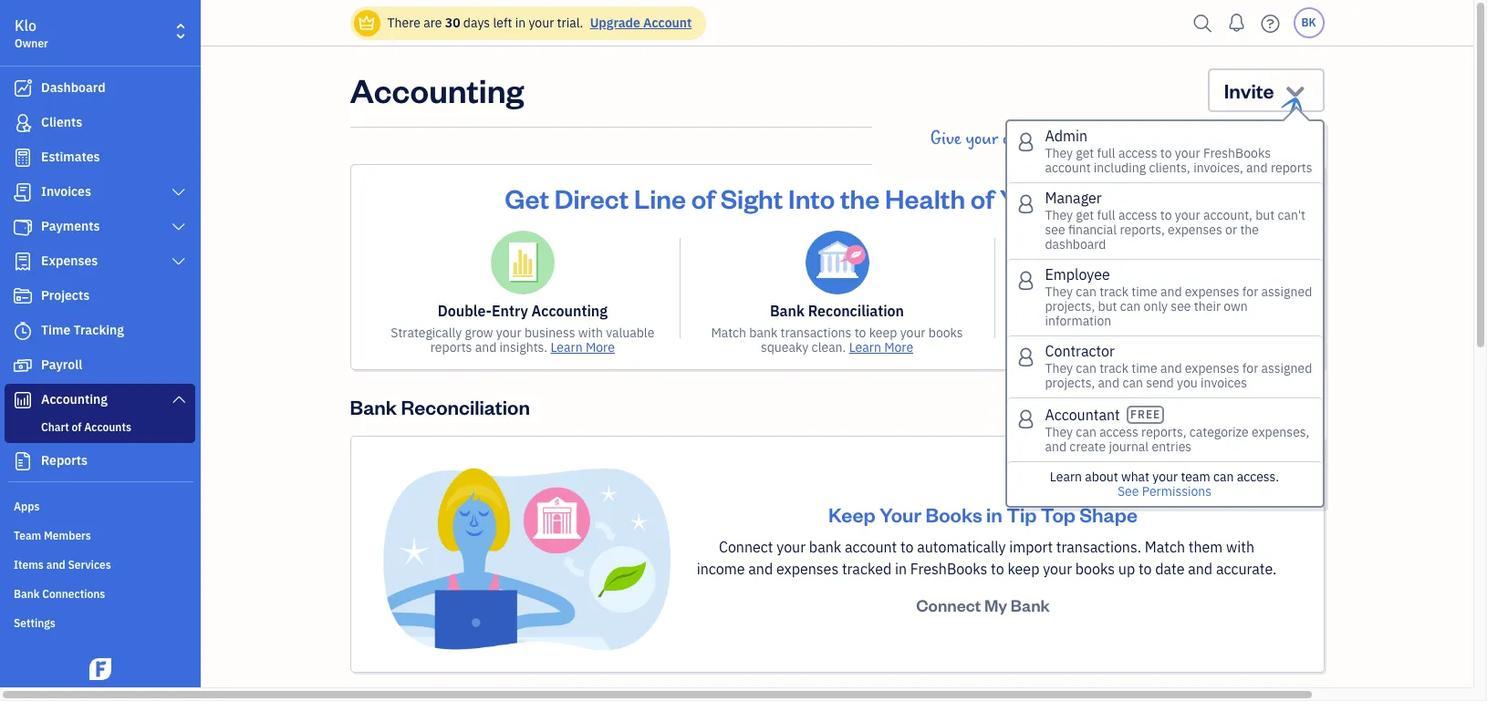 Task type: locate. For each thing, give the bounding box(es) containing it.
1 vertical spatial accounting
[[532, 302, 608, 320]]

they for manager
[[1046, 207, 1073, 224]]

in
[[515, 15, 526, 31], [1253, 325, 1264, 341], [987, 502, 1003, 528], [895, 560, 907, 579]]

5 they from the top
[[1046, 424, 1073, 441]]

1 horizontal spatial keep
[[1008, 560, 1040, 579]]

bank down the items
[[14, 588, 40, 601]]

2 they from the top
[[1046, 207, 1073, 224]]

track inside the contractor they can track time and expenses for assigned projects, and can send you invoices
[[1100, 361, 1129, 377]]

with left valuable
[[579, 325, 603, 341]]

reports inside strategically grow your business with valuable reports and insights.
[[431, 340, 472, 356]]

1 chevron large down image from the top
[[170, 185, 187, 200]]

connect left the my
[[917, 595, 981, 616]]

for down 'accounts'
[[1243, 361, 1259, 377]]

time inside the contractor they can track time and expenses for assigned projects, and can send you invoices
[[1132, 361, 1158, 377]]

assigned inside the contractor they can track time and expenses for assigned projects, and can send you invoices
[[1262, 361, 1313, 377]]

1 vertical spatial projects,
[[1046, 375, 1095, 392]]

0 vertical spatial track
[[1100, 284, 1129, 300]]

books
[[929, 325, 964, 341], [1076, 560, 1115, 579]]

1 horizontal spatial but
[[1256, 207, 1275, 224]]

and
[[1247, 160, 1268, 176], [1161, 284, 1182, 300], [1131, 302, 1156, 320], [1149, 325, 1170, 341], [475, 340, 497, 356], [1161, 361, 1182, 377], [1098, 375, 1120, 392], [1046, 439, 1067, 455], [46, 559, 65, 572], [749, 560, 773, 579], [1189, 560, 1213, 579]]

chevron large down image for invoices
[[170, 185, 187, 200]]

but
[[1256, 207, 1275, 224], [1098, 298, 1118, 315]]

learn right insights.
[[551, 340, 583, 356]]

accounts down the information
[[1072, 340, 1126, 356]]

to down clients,
[[1161, 207, 1172, 224]]

1 vertical spatial reports,
[[1142, 424, 1187, 441]]

expenses down 'accounts'
[[1185, 361, 1240, 377]]

0 vertical spatial keep
[[870, 325, 898, 341]]

accounting up business at the top of page
[[532, 302, 608, 320]]

chevron large down image inside expenses link
[[170, 255, 187, 269]]

0 vertical spatial connect
[[719, 539, 774, 557]]

they inside admin they get full access to your freshbooks account including clients, invoices, and reports
[[1046, 145, 1073, 162]]

1 vertical spatial journal
[[1059, 325, 1102, 341]]

time tracking
[[41, 322, 124, 339]]

1 vertical spatial see
[[1171, 298, 1192, 315]]

assigned inside employee they can track time and expenses for assigned projects, but can only see their own information
[[1262, 284, 1313, 300]]

0 vertical spatial but
[[1256, 207, 1275, 224]]

bank up transactions
[[770, 302, 805, 320]]

1 get from the top
[[1076, 145, 1095, 162]]

0 vertical spatial accounts
[[1217, 302, 1280, 320]]

2 for from the top
[[1243, 361, 1259, 377]]

bank inside button
[[1011, 595, 1050, 616]]

learn for reconciliation
[[849, 340, 882, 356]]

full for manager
[[1098, 207, 1116, 224]]

chevron large down image inside invoices link
[[170, 185, 187, 200]]

see right only
[[1171, 298, 1192, 315]]

grow
[[465, 325, 493, 341]]

1 vertical spatial accounts
[[1072, 340, 1126, 356]]

own
[[1224, 298, 1248, 315]]

can
[[1076, 284, 1097, 300], [1121, 298, 1141, 315], [1076, 361, 1097, 377], [1123, 375, 1144, 392], [1076, 424, 1097, 441], [1214, 469, 1234, 486]]

to inside admin they get full access to your freshbooks account including clients, invoices, and reports
[[1161, 145, 1172, 162]]

double-entry accounting image
[[491, 231, 555, 295]]

they for employee
[[1046, 284, 1073, 300]]

2 vertical spatial chevron large down image
[[170, 392, 187, 407]]

learn more for bank reconciliation
[[849, 340, 914, 356]]

0 vertical spatial reconciliation
[[808, 302, 905, 320]]

keep right clean. at right
[[870, 325, 898, 341]]

full right the admin
[[1098, 145, 1116, 162]]

0 horizontal spatial accounts
[[84, 421, 131, 434]]

reports, down the free
[[1142, 424, 1187, 441]]

manager
[[1046, 189, 1102, 207]]

but down employee
[[1098, 298, 1118, 315]]

settings
[[14, 617, 56, 631]]

business
[[1062, 181, 1170, 215]]

with
[[579, 325, 603, 341], [1129, 340, 1153, 356], [1227, 539, 1255, 557]]

0 horizontal spatial with
[[579, 325, 603, 341]]

match bank transactions to keep your books squeaky clean.
[[711, 325, 964, 356]]

1 horizontal spatial match
[[1145, 539, 1186, 557]]

access inside admin they get full access to your freshbooks account including clients, invoices, and reports
[[1119, 145, 1158, 162]]

freshbooks image
[[86, 659, 115, 681]]

0 horizontal spatial reconciliation
[[401, 394, 530, 420]]

1 horizontal spatial reports
[[1271, 160, 1313, 176]]

match inside connect your bank account to automatically import transactions. match them with income and expenses tracked in freshbooks to keep your books up to date and accurate.
[[1145, 539, 1186, 557]]

crown image
[[357, 13, 376, 32]]

access for manager
[[1119, 207, 1158, 224]]

connections
[[42, 588, 105, 601]]

of right create
[[1058, 340, 1069, 356]]

money image
[[12, 357, 34, 375]]

2 horizontal spatial with
[[1227, 539, 1255, 557]]

0 vertical spatial projects,
[[1046, 298, 1095, 315]]

2 vertical spatial accounting
[[41, 392, 108, 408]]

and inside strategically grow your business with valuable reports and insights.
[[475, 340, 497, 356]]

more for bank reconciliation
[[885, 340, 914, 356]]

entries
[[1079, 302, 1127, 320], [1105, 325, 1146, 341]]

and inside free they can access reports, categorize expenses, and create journal entries
[[1046, 439, 1067, 455]]

access up business
[[1119, 145, 1158, 162]]

2 assigned from the top
[[1262, 361, 1313, 377]]

bank reconciliation up match bank transactions to keep your books squeaky clean.
[[770, 302, 905, 320]]

get
[[505, 181, 549, 215]]

for right their
[[1243, 284, 1259, 300]]

1 horizontal spatial account
[[1046, 160, 1091, 176]]

2 time from the top
[[1132, 361, 1158, 377]]

30
[[445, 15, 461, 31]]

2 horizontal spatial the
[[1267, 325, 1286, 341]]

in right left
[[515, 15, 526, 31]]

see down manager
[[1046, 222, 1066, 238]]

with up send
[[1129, 340, 1153, 356]]

1 vertical spatial reports
[[431, 340, 472, 356]]

to right up
[[1139, 560, 1152, 579]]

1 more from the left
[[586, 340, 615, 356]]

payroll
[[41, 357, 82, 373]]

0 vertical spatial reports
[[1271, 160, 1313, 176]]

dashboard
[[41, 79, 106, 96]]

0 vertical spatial bank reconciliation
[[770, 302, 905, 320]]

match left squeaky
[[711, 325, 747, 341]]

but inside manager they get full access to your account, but can't see financial reports, expenses or the dashboard
[[1256, 207, 1275, 224]]

time down journal entries and chart of accounts create journal entries and edit accounts in the chart of accounts with
[[1132, 361, 1158, 377]]

1 assigned from the top
[[1262, 284, 1313, 300]]

0 horizontal spatial bank reconciliation
[[350, 394, 530, 420]]

track inside employee they can track time and expenses for assigned projects, but can only see their own information
[[1100, 284, 1129, 300]]

notifications image
[[1223, 5, 1252, 41]]

0 vertical spatial match
[[711, 325, 747, 341]]

keep inside match bank transactions to keep your books squeaky clean.
[[870, 325, 898, 341]]

assigned for contractor
[[1262, 361, 1313, 377]]

connect your bank account to automatically import transactions. match them with income and expenses tracked in freshbooks to keep your books up to date and accurate.
[[697, 539, 1277, 579]]

time inside employee they can track time and expenses for assigned projects, but can only see their own information
[[1132, 284, 1158, 300]]

estimate image
[[12, 149, 34, 167]]

up
[[1119, 560, 1136, 579]]

1 horizontal spatial connect
[[917, 595, 981, 616]]

time for employee
[[1132, 284, 1158, 300]]

time tracking link
[[5, 315, 195, 348]]

1 vertical spatial freshbooks
[[911, 560, 988, 579]]

1 vertical spatial assigned
[[1262, 361, 1313, 377]]

financial
[[1069, 222, 1117, 238]]

get up manager
[[1076, 145, 1095, 162]]

0 horizontal spatial chart
[[41, 421, 69, 434]]

reports up the close image
[[1271, 160, 1313, 176]]

1 projects, from the top
[[1046, 298, 1095, 315]]

but left can't at the right
[[1256, 207, 1275, 224]]

for inside the contractor they can track time and expenses for assigned projects, and can send you invoices
[[1243, 361, 1259, 377]]

the right into
[[841, 181, 880, 215]]

for for employee
[[1243, 284, 1259, 300]]

accounts down accounting link
[[84, 421, 131, 434]]

employee
[[1046, 266, 1111, 284]]

0 horizontal spatial freshbooks
[[911, 560, 988, 579]]

1 horizontal spatial learn more
[[849, 340, 914, 356]]

reconciliation
[[808, 302, 905, 320], [401, 394, 530, 420]]

invite
[[1225, 78, 1275, 103]]

they inside employee they can track time and expenses for assigned projects, but can only see their own information
[[1046, 284, 1073, 300]]

more for double-entry accounting
[[586, 340, 615, 356]]

the right 'accounts'
[[1267, 325, 1286, 341]]

1 vertical spatial full
[[1098, 207, 1116, 224]]

expenses left tracked
[[777, 560, 839, 579]]

books inside match bank transactions to keep your books squeaky clean.
[[929, 325, 964, 341]]

accounting up chart of accounts at bottom left
[[41, 392, 108, 408]]

to left automatically
[[901, 539, 914, 557]]

keep inside connect your bank account to automatically import transactions. match them with income and expenses tracked in freshbooks to keep your books up to date and accurate.
[[1008, 560, 1040, 579]]

bk button
[[1294, 7, 1325, 38]]

assigned for employee
[[1262, 284, 1313, 300]]

1 vertical spatial keep
[[1008, 560, 1040, 579]]

0 horizontal spatial see
[[1046, 222, 1066, 238]]

1 vertical spatial books
[[1076, 560, 1115, 579]]

they up the information
[[1046, 284, 1073, 300]]

2 vertical spatial accounts
[[84, 421, 131, 434]]

1 horizontal spatial with
[[1129, 340, 1153, 356]]

direct
[[555, 181, 629, 215]]

learn more
[[551, 340, 615, 356], [849, 340, 914, 356]]

1 time from the top
[[1132, 284, 1158, 300]]

track left only
[[1100, 284, 1129, 300]]

2 full from the top
[[1098, 207, 1116, 224]]

can inside learn about what your team can access. see permissions
[[1214, 469, 1234, 486]]

1 horizontal spatial your
[[1000, 181, 1056, 215]]

learn for entry
[[551, 340, 583, 356]]

reports inside admin they get full access to your freshbooks account including clients, invoices, and reports
[[1271, 160, 1313, 176]]

2 learn more from the left
[[849, 340, 914, 356]]

1 horizontal spatial freshbooks
[[1204, 145, 1271, 162]]

time
[[1132, 284, 1158, 300], [1132, 361, 1158, 377]]

can left journal
[[1076, 424, 1097, 441]]

projects
[[41, 288, 90, 304]]

can't
[[1278, 207, 1306, 224]]

days
[[464, 15, 490, 31]]

reconciliation up match bank transactions to keep your books squeaky clean.
[[808, 302, 905, 320]]

chevron large down image up chevron large down image
[[170, 185, 187, 200]]

bank down strategically
[[350, 394, 397, 420]]

accounting down are
[[350, 68, 524, 111]]

entries down only
[[1105, 325, 1146, 341]]

2 more from the left
[[885, 340, 914, 356]]

for for contractor
[[1243, 361, 1259, 377]]

access down the free
[[1100, 424, 1139, 441]]

access.
[[1237, 469, 1280, 486]]

to right clean. at right
[[855, 325, 867, 341]]

0 vertical spatial access
[[1119, 145, 1158, 162]]

2 vertical spatial access
[[1100, 424, 1139, 441]]

they inside free they can access reports, categorize expenses, and create journal entries
[[1046, 424, 1073, 441]]

and left insights.
[[475, 340, 497, 356]]

0 vertical spatial for
[[1243, 284, 1259, 300]]

1 vertical spatial chevron large down image
[[170, 255, 187, 269]]

0 horizontal spatial reports
[[431, 340, 472, 356]]

of right line
[[692, 181, 716, 215]]

projects, inside the contractor they can track time and expenses for assigned projects, and can send you invoices
[[1046, 375, 1095, 392]]

expenses left or
[[1168, 222, 1223, 238]]

2 vertical spatial the
[[1267, 325, 1286, 341]]

reports down "double-"
[[431, 340, 472, 356]]

time up journal entries and chart of accounts create journal entries and edit accounts in the chart of accounts with
[[1132, 284, 1158, 300]]

they for admin
[[1046, 145, 1073, 162]]

0 horizontal spatial but
[[1098, 298, 1118, 315]]

full inside admin they get full access to your freshbooks account including clients, invoices, and reports
[[1098, 145, 1116, 162]]

1 vertical spatial get
[[1076, 207, 1095, 224]]

account up tracked
[[845, 539, 897, 557]]

transactions
[[781, 325, 852, 341]]

dashboard image
[[12, 79, 34, 98]]

your right keep
[[880, 502, 922, 528]]

they up manager
[[1046, 145, 1073, 162]]

0 horizontal spatial connect
[[719, 539, 774, 557]]

chevron large down image for expenses
[[170, 255, 187, 269]]

import
[[1010, 539, 1053, 557]]

2 horizontal spatial accounts
[[1217, 302, 1280, 320]]

client image
[[12, 114, 34, 132]]

1 vertical spatial the
[[1241, 222, 1260, 238]]

can right team
[[1214, 469, 1234, 486]]

accounting
[[350, 68, 524, 111], [532, 302, 608, 320], [41, 392, 108, 408]]

for inside employee they can track time and expenses for assigned projects, but can only see their own information
[[1243, 284, 1259, 300]]

invoices link
[[5, 176, 195, 209]]

0 vertical spatial see
[[1046, 222, 1066, 238]]

0 vertical spatial full
[[1098, 145, 1116, 162]]

report image
[[12, 453, 34, 471]]

1 horizontal spatial see
[[1171, 298, 1192, 315]]

1 horizontal spatial chart
[[1024, 340, 1055, 356]]

learn right clean. at right
[[849, 340, 882, 356]]

send
[[1147, 375, 1174, 392]]

income
[[697, 560, 745, 579]]

1 learn more from the left
[[551, 340, 615, 356]]

accurate.
[[1217, 560, 1277, 579]]

they inside manager they get full access to your account, but can't see financial reports, expenses or the dashboard
[[1046, 207, 1073, 224]]

chevron large down image inside accounting link
[[170, 392, 187, 407]]

more right business at the top of page
[[586, 340, 615, 356]]

the right or
[[1241, 222, 1260, 238]]

your inside match bank transactions to keep your books squeaky clean.
[[901, 325, 926, 341]]

learn more right clean. at right
[[849, 340, 914, 356]]

0 horizontal spatial books
[[929, 325, 964, 341]]

you
[[1177, 375, 1198, 392]]

1 vertical spatial match
[[1145, 539, 1186, 557]]

reconciliation down grow
[[401, 394, 530, 420]]

accounting link
[[5, 384, 195, 417]]

1 horizontal spatial more
[[885, 340, 914, 356]]

1 horizontal spatial the
[[1241, 222, 1260, 238]]

chevron large down image down chevron large down image
[[170, 255, 187, 269]]

left
[[493, 15, 512, 31]]

0 horizontal spatial account
[[845, 539, 897, 557]]

connect inside connect your bank account to automatically import transactions. match them with income and expenses tracked in freshbooks to keep your books up to date and accurate.
[[719, 539, 774, 557]]

2 horizontal spatial learn
[[1050, 469, 1082, 486]]

connect up income
[[719, 539, 774, 557]]

they left journal
[[1046, 424, 1073, 441]]

0 horizontal spatial bank
[[750, 325, 778, 341]]

2 get from the top
[[1076, 207, 1095, 224]]

projects, inside employee they can track time and expenses for assigned projects, but can only see their own information
[[1046, 298, 1095, 315]]

transactions.
[[1057, 539, 1142, 557]]

and down edit
[[1161, 361, 1182, 377]]

2 track from the top
[[1100, 361, 1129, 377]]

and up accountant
[[1098, 375, 1120, 392]]

and left edit
[[1149, 325, 1170, 341]]

bank left transactions
[[750, 325, 778, 341]]

1 vertical spatial account
[[845, 539, 897, 557]]

1 horizontal spatial bank reconciliation
[[770, 302, 905, 320]]

accounts up 'accounts'
[[1217, 302, 1280, 320]]

with up accurate.
[[1227, 539, 1255, 557]]

contractor they can track time and expenses for assigned projects, and can send you invoices
[[1046, 342, 1313, 392]]

0 horizontal spatial learn more
[[551, 340, 615, 356]]

chevron large down image
[[170, 185, 187, 200], [170, 255, 187, 269], [170, 392, 187, 407]]

payments link
[[5, 211, 195, 244]]

of up 'accounts'
[[1200, 302, 1214, 320]]

can up accountant
[[1076, 361, 1097, 377]]

full up dashboard
[[1098, 207, 1116, 224]]

4 they from the top
[[1046, 361, 1073, 377]]

1 for from the top
[[1243, 284, 1259, 300]]

they up dashboard
[[1046, 207, 1073, 224]]

the
[[841, 181, 880, 215], [1241, 222, 1260, 238], [1267, 325, 1286, 341]]

bank inside main element
[[14, 588, 40, 601]]

connect inside button
[[917, 595, 981, 616]]

chart down the information
[[1024, 340, 1055, 356]]

line
[[634, 181, 686, 215]]

project image
[[12, 288, 34, 306]]

3 chevron large down image from the top
[[170, 392, 187, 407]]

klo
[[15, 16, 37, 35]]

freshbooks down automatically
[[911, 560, 988, 579]]

access inside free they can access reports, categorize expenses, and create journal entries
[[1100, 424, 1139, 441]]

0 horizontal spatial match
[[711, 325, 747, 341]]

1 horizontal spatial learn
[[849, 340, 882, 356]]

with inside journal entries and chart of accounts create journal entries and edit accounts in the chart of accounts with
[[1129, 340, 1153, 356]]

freshbooks inside admin they get full access to your freshbooks account including clients, invoices, and reports
[[1204, 145, 1271, 162]]

there
[[387, 15, 421, 31]]

0 horizontal spatial keep
[[870, 325, 898, 341]]

bank inside match bank transactions to keep your books squeaky clean.
[[750, 325, 778, 341]]

projects, down employee
[[1046, 298, 1095, 315]]

1 horizontal spatial bank
[[809, 539, 842, 557]]

of
[[692, 181, 716, 215], [971, 181, 995, 215], [1200, 302, 1214, 320], [1058, 340, 1069, 356], [72, 421, 82, 434]]

entries down employee
[[1079, 302, 1127, 320]]

0 horizontal spatial more
[[586, 340, 615, 356]]

chevron large down image for accounting
[[170, 392, 187, 407]]

information
[[1046, 313, 1112, 329]]

bank
[[770, 302, 805, 320], [350, 394, 397, 420], [14, 588, 40, 601], [1011, 595, 1050, 616]]

0 horizontal spatial accounting
[[41, 392, 108, 408]]

3 they from the top
[[1046, 284, 1073, 300]]

1 vertical spatial but
[[1098, 298, 1118, 315]]

invoices
[[1201, 375, 1248, 392]]

main element
[[0, 0, 246, 688]]

keep
[[870, 325, 898, 341], [1008, 560, 1040, 579]]

2 chevron large down image from the top
[[170, 255, 187, 269]]

chart inside chart of accounts link
[[41, 421, 69, 434]]

0 horizontal spatial the
[[841, 181, 880, 215]]

books left create
[[929, 325, 964, 341]]

0 vertical spatial books
[[929, 325, 964, 341]]

clients link
[[5, 107, 195, 140]]

account
[[1046, 160, 1091, 176], [845, 539, 897, 557]]

track for contractor
[[1100, 361, 1129, 377]]

1 vertical spatial bank
[[809, 539, 842, 557]]

full for admin
[[1098, 145, 1116, 162]]

items and services
[[14, 559, 111, 572]]

1 vertical spatial connect
[[917, 595, 981, 616]]

learn inside learn about what your team can access. see permissions
[[1050, 469, 1082, 486]]

bank down keep
[[809, 539, 842, 557]]

get inside manager they get full access to your account, but can't see financial reports, expenses or the dashboard
[[1076, 207, 1095, 224]]

projects, for employee
[[1046, 298, 1095, 315]]

1 horizontal spatial accounting
[[350, 68, 524, 111]]

and right invoices,
[[1247, 160, 1268, 176]]

account inside admin they get full access to your freshbooks account including clients, invoices, and reports
[[1046, 160, 1091, 176]]

journal up contractor
[[1059, 325, 1102, 341]]

they down create
[[1046, 361, 1073, 377]]

in left tip in the right of the page
[[987, 502, 1003, 528]]

but inside employee they can track time and expenses for assigned projects, but can only see their own information
[[1098, 298, 1118, 315]]

journal up create
[[1024, 302, 1076, 320]]

get up dashboard
[[1076, 207, 1095, 224]]

0 vertical spatial chevron large down image
[[170, 185, 187, 200]]

projects, down contractor
[[1046, 375, 1095, 392]]

bank reconciliation down strategically
[[350, 394, 530, 420]]

1 they from the top
[[1046, 145, 1073, 162]]

insights.
[[500, 340, 548, 356]]

learn about what your team can access. see permissions
[[1050, 469, 1280, 500]]

your
[[529, 15, 554, 31], [1175, 145, 1201, 162], [1175, 207, 1201, 224], [496, 325, 522, 341], [901, 325, 926, 341], [1153, 469, 1178, 486], [777, 539, 806, 557], [1043, 560, 1072, 579]]

expense image
[[12, 253, 34, 271]]

2 projects, from the top
[[1046, 375, 1095, 392]]

0 vertical spatial bank
[[750, 325, 778, 341]]

your inside admin they get full access to your freshbooks account including clients, invoices, and reports
[[1175, 145, 1201, 162]]

bank right the my
[[1011, 595, 1050, 616]]

create
[[1018, 325, 1056, 341]]

see inside manager they get full access to your account, but can't see financial reports, expenses or the dashboard
[[1046, 222, 1066, 238]]

expenses
[[41, 253, 98, 269]]

chart of accounts link
[[8, 417, 192, 439]]

1 vertical spatial access
[[1119, 207, 1158, 224]]

time for contractor
[[1132, 361, 1158, 377]]

invoice image
[[12, 183, 34, 202]]

get inside admin they get full access to your freshbooks account including clients, invoices, and reports
[[1076, 145, 1095, 162]]

0 vertical spatial entries
[[1079, 302, 1127, 320]]

they inside the contractor they can track time and expenses for assigned projects, and can send you invoices
[[1046, 361, 1073, 377]]

items and services link
[[5, 551, 195, 579]]

1 track from the top
[[1100, 284, 1129, 300]]

and down them
[[1189, 560, 1213, 579]]

0 vertical spatial freshbooks
[[1204, 145, 1271, 162]]

of up reports at the left
[[72, 421, 82, 434]]

0 vertical spatial account
[[1046, 160, 1091, 176]]

0 horizontal spatial your
[[880, 502, 922, 528]]

and left create
[[1046, 439, 1067, 455]]

chart
[[1160, 302, 1197, 320], [1024, 340, 1055, 356], [41, 421, 69, 434]]

account up manager
[[1046, 160, 1091, 176]]

about
[[1085, 469, 1119, 486]]

books inside connect your bank account to automatically import transactions. match them with income and expenses tracked in freshbooks to keep your books up to date and accurate.
[[1076, 560, 1115, 579]]

access inside manager they get full access to your account, but can't see financial reports, expenses or the dashboard
[[1119, 207, 1158, 224]]

1 full from the top
[[1098, 145, 1116, 162]]

chevron large down image up chart of accounts link
[[170, 392, 187, 407]]

and right the items
[[46, 559, 65, 572]]

chart up reports at the left
[[41, 421, 69, 434]]

full inside manager they get full access to your account, but can't see financial reports, expenses or the dashboard
[[1098, 207, 1116, 224]]

free
[[1131, 408, 1161, 422]]

the inside manager they get full access to your account, but can't see financial reports, expenses or the dashboard
[[1241, 222, 1260, 238]]

shape
[[1080, 502, 1138, 528]]

more right clean. at right
[[885, 340, 914, 356]]

keep down import
[[1008, 560, 1040, 579]]

freshbooks up 'account,' at the top right of page
[[1204, 145, 1271, 162]]



Task type: vqa. For each thing, say whether or not it's contained in the screenshot.
the Projects at the left top
yes



Task type: describe. For each thing, give the bounding box(es) containing it.
in inside journal entries and chart of accounts create journal entries and edit accounts in the chart of accounts with
[[1253, 325, 1264, 341]]

track for employee
[[1100, 284, 1129, 300]]

your inside strategically grow your business with valuable reports and insights.
[[496, 325, 522, 341]]

clients,
[[1149, 160, 1191, 176]]

business
[[525, 325, 576, 341]]

see
[[1118, 484, 1139, 500]]

1 horizontal spatial reconciliation
[[808, 302, 905, 320]]

with inside connect your bank account to automatically import transactions. match them with income and expenses tracked in freshbooks to keep your books up to date and accurate.
[[1227, 539, 1255, 557]]

time
[[41, 322, 70, 339]]

1 vertical spatial reconciliation
[[401, 394, 530, 420]]

accounts inside main element
[[84, 421, 131, 434]]

timer image
[[12, 322, 34, 340]]

your inside manager they get full access to your account, but can't see financial reports, expenses or the dashboard
[[1175, 207, 1201, 224]]

estimates
[[41, 149, 100, 165]]

1 vertical spatial chart
[[1024, 340, 1055, 356]]

team members
[[14, 529, 91, 543]]

bank connections link
[[5, 580, 195, 608]]

learn more for double-entry accounting
[[551, 340, 615, 356]]

what
[[1122, 469, 1150, 486]]

connect for your
[[719, 539, 774, 557]]

free they can access reports, categorize expenses, and create journal entries
[[1046, 408, 1310, 455]]

0 vertical spatial accounting
[[350, 68, 524, 111]]

clients
[[41, 114, 82, 131]]

estimates link
[[5, 141, 195, 174]]

reports, inside free they can access reports, categorize expenses, and create journal entries
[[1142, 424, 1187, 441]]

books
[[926, 502, 983, 528]]

0 vertical spatial your
[[1000, 181, 1056, 215]]

squeaky
[[761, 340, 809, 356]]

0 vertical spatial journal
[[1024, 302, 1076, 320]]

valuable
[[606, 325, 655, 341]]

1 vertical spatial bank reconciliation
[[350, 394, 530, 420]]

can inside free they can access reports, categorize expenses, and create journal entries
[[1076, 424, 1097, 441]]

expenses inside connect your bank account to automatically import transactions. match them with income and expenses tracked in freshbooks to keep your books up to date and accurate.
[[777, 560, 839, 579]]

your inside learn about what your team can access. see permissions
[[1153, 469, 1178, 486]]

chevron large down image
[[170, 220, 187, 235]]

chart image
[[12, 392, 34, 410]]

reports link
[[5, 445, 195, 478]]

are
[[424, 15, 442, 31]]

items
[[14, 559, 44, 572]]

edit
[[1173, 325, 1195, 341]]

only
[[1144, 298, 1168, 315]]

bank reconciliation image
[[805, 231, 869, 295]]

keep
[[829, 502, 876, 528]]

can left send
[[1123, 375, 1144, 392]]

categorize
[[1190, 424, 1249, 441]]

bank connections
[[14, 588, 105, 601]]

or
[[1226, 222, 1238, 238]]

expenses inside employee they can track time and expenses for assigned projects, but can only see their own information
[[1185, 284, 1240, 300]]

team
[[1181, 469, 1211, 486]]

automatically
[[917, 539, 1006, 557]]

team
[[14, 529, 41, 543]]

projects link
[[5, 280, 195, 313]]

dashboard
[[1046, 236, 1107, 253]]

access for admin
[[1119, 145, 1158, 162]]

dashboard link
[[5, 72, 195, 105]]

there are 30 days left in your trial. upgrade account
[[387, 15, 692, 31]]

keep your books in tip top shape
[[829, 502, 1138, 528]]

get for manager
[[1076, 207, 1095, 224]]

entries
[[1152, 439, 1192, 455]]

in inside connect your bank account to automatically import transactions. match them with income and expenses tracked in freshbooks to keep your books up to date and accurate.
[[895, 560, 907, 579]]

entry
[[492, 302, 528, 320]]

manager they get full access to your account, but can't see financial reports, expenses or the dashboard
[[1046, 189, 1306, 253]]

apps
[[14, 500, 40, 514]]

invoices
[[41, 183, 91, 200]]

permissions
[[1142, 484, 1212, 500]]

payment image
[[12, 218, 34, 236]]

and inside main element
[[46, 559, 65, 572]]

date
[[1156, 560, 1185, 579]]

expenses link
[[5, 246, 195, 278]]

see inside employee they can track time and expenses for assigned projects, but can only see their own information
[[1171, 298, 1192, 315]]

1 horizontal spatial accounts
[[1072, 340, 1126, 356]]

and inside admin they get full access to your freshbooks account including clients, invoices, and reports
[[1247, 160, 1268, 176]]

and inside employee they can track time and expenses for assigned projects, but can only see their own information
[[1161, 284, 1182, 300]]

tracking
[[74, 322, 124, 339]]

klo owner
[[15, 16, 48, 50]]

sight
[[721, 181, 783, 215]]

invite button
[[1208, 68, 1325, 112]]

contractor
[[1046, 342, 1115, 361]]

and right income
[[749, 560, 773, 579]]

get for admin
[[1076, 145, 1095, 162]]

projects, for contractor
[[1046, 375, 1095, 392]]

1 vertical spatial your
[[880, 502, 922, 528]]

accounts
[[1198, 325, 1250, 341]]

reports
[[41, 453, 88, 469]]

clean.
[[812, 340, 846, 356]]

freshbooks inside connect your bank account to automatically import transactions. match them with income and expenses tracked in freshbooks to keep your books up to date and accurate.
[[911, 560, 988, 579]]

bk
[[1302, 16, 1317, 29]]

of right health
[[971, 181, 995, 215]]

payroll link
[[5, 350, 195, 382]]

settings link
[[5, 610, 195, 637]]

trial.
[[557, 15, 584, 31]]

match inside match bank transactions to keep your books squeaky clean.
[[711, 325, 747, 341]]

them
[[1189, 539, 1223, 557]]

owner
[[15, 37, 48, 50]]

with inside strategically grow your business with valuable reports and insights.
[[579, 325, 603, 341]]

reports, inside manager they get full access to your account, but can't see financial reports, expenses or the dashboard
[[1120, 222, 1165, 238]]

services
[[68, 559, 111, 572]]

close image
[[1291, 177, 1312, 198]]

2 horizontal spatial accounting
[[532, 302, 608, 320]]

journal
[[1109, 439, 1149, 455]]

connect for my
[[917, 595, 981, 616]]

tracked
[[842, 560, 892, 579]]

get direct line of sight into the health of your business
[[505, 181, 1170, 215]]

bank inside connect your bank account to automatically import transactions. match them with income and expenses tracked in freshbooks to keep your books up to date and accurate.
[[809, 539, 842, 557]]

go to help image
[[1256, 10, 1286, 37]]

accountant
[[1046, 406, 1121, 424]]

payments
[[41, 218, 100, 235]]

account,
[[1204, 207, 1253, 224]]

members
[[44, 529, 91, 543]]

connect your bank account to begin matching your bank transactions image
[[380, 466, 672, 653]]

team members link
[[5, 522, 195, 549]]

search image
[[1189, 10, 1218, 37]]

account inside connect your bank account to automatically import transactions. match them with income and expenses tracked in freshbooks to keep your books up to date and accurate.
[[845, 539, 897, 557]]

chevrondown image
[[1283, 78, 1308, 103]]

can left only
[[1121, 298, 1141, 315]]

0 vertical spatial the
[[841, 181, 880, 215]]

to inside manager they get full access to your account, but can't see financial reports, expenses or the dashboard
[[1161, 207, 1172, 224]]

expenses inside manager they get full access to your account, but can't see financial reports, expenses or the dashboard
[[1168, 222, 1223, 238]]

my
[[985, 595, 1008, 616]]

double-entry accounting
[[438, 302, 608, 320]]

create
[[1070, 439, 1106, 455]]

of inside main element
[[72, 421, 82, 434]]

can up the information
[[1076, 284, 1097, 300]]

to up the my
[[991, 560, 1005, 579]]

connect my bank button
[[900, 588, 1067, 624]]

journal entries and chart of accounts image
[[1120, 231, 1184, 295]]

top
[[1041, 502, 1076, 528]]

1 vertical spatial entries
[[1105, 325, 1146, 341]]

to inside match bank transactions to keep your books squeaky clean.
[[855, 325, 867, 341]]

chart of accounts
[[41, 421, 131, 434]]

upgrade account link
[[587, 15, 692, 31]]

expenses,
[[1252, 424, 1310, 441]]

strategically grow your business with valuable reports and insights.
[[391, 325, 655, 356]]

and down journal entries and chart of accounts image
[[1131, 302, 1156, 320]]

the inside journal entries and chart of accounts create journal entries and edit accounts in the chart of accounts with
[[1267, 325, 1286, 341]]

2 horizontal spatial chart
[[1160, 302, 1197, 320]]

accounting inside main element
[[41, 392, 108, 408]]

they for contractor
[[1046, 361, 1073, 377]]

expenses inside the contractor they can track time and expenses for assigned projects, and can send you invoices
[[1185, 361, 1240, 377]]

account
[[644, 15, 692, 31]]

journal entries and chart of accounts create journal entries and edit accounts in the chart of accounts with
[[1018, 302, 1286, 356]]



